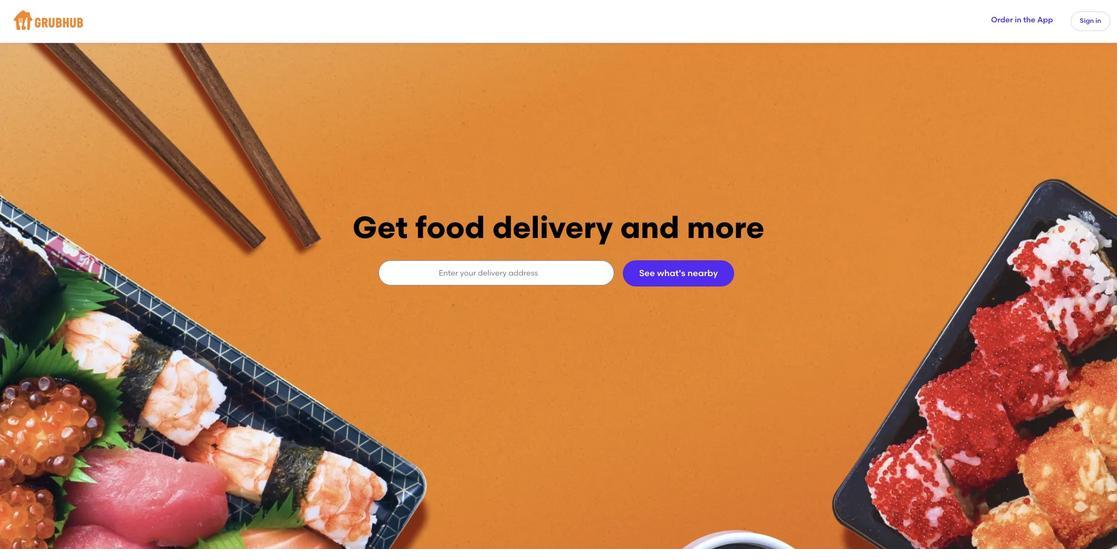 Task type: describe. For each thing, give the bounding box(es) containing it.
more
[[687, 209, 765, 246]]

Search Address search field
[[379, 261, 613, 285]]

main navigation navigation
[[0, 0, 1117, 43]]

burger and fries delivery image
[[0, 43, 1117, 550]]

the
[[1024, 16, 1036, 25]]

see
[[639, 268, 655, 279]]

app
[[1038, 16, 1053, 25]]

get
[[353, 209, 408, 246]]

what's
[[657, 268, 686, 279]]

sign in
[[1080, 17, 1101, 25]]

order
[[991, 16, 1013, 25]]

order in the app link
[[991, 15, 1053, 25]]

see what's nearby button
[[623, 261, 734, 287]]

in for order
[[1015, 16, 1022, 25]]



Task type: locate. For each thing, give the bounding box(es) containing it.
get food delivery and more
[[353, 209, 765, 246]]

in
[[1015, 16, 1022, 25], [1096, 17, 1101, 25]]

delivery
[[492, 209, 613, 246]]

sign in button
[[1071, 11, 1111, 31]]

in left the
[[1015, 16, 1022, 25]]

food
[[415, 209, 485, 246]]

see what's nearby
[[639, 268, 718, 279]]

0 horizontal spatial in
[[1015, 16, 1022, 25]]

sign
[[1080, 17, 1094, 25]]

in inside button
[[1096, 17, 1101, 25]]

and
[[620, 209, 680, 246]]

nearby
[[688, 268, 718, 279]]

in for sign
[[1096, 17, 1101, 25]]

1 horizontal spatial in
[[1096, 17, 1101, 25]]

order in the app
[[991, 16, 1053, 25]]

in right sign
[[1096, 17, 1101, 25]]



Task type: vqa. For each thing, say whether or not it's contained in the screenshot.
Trio
no



